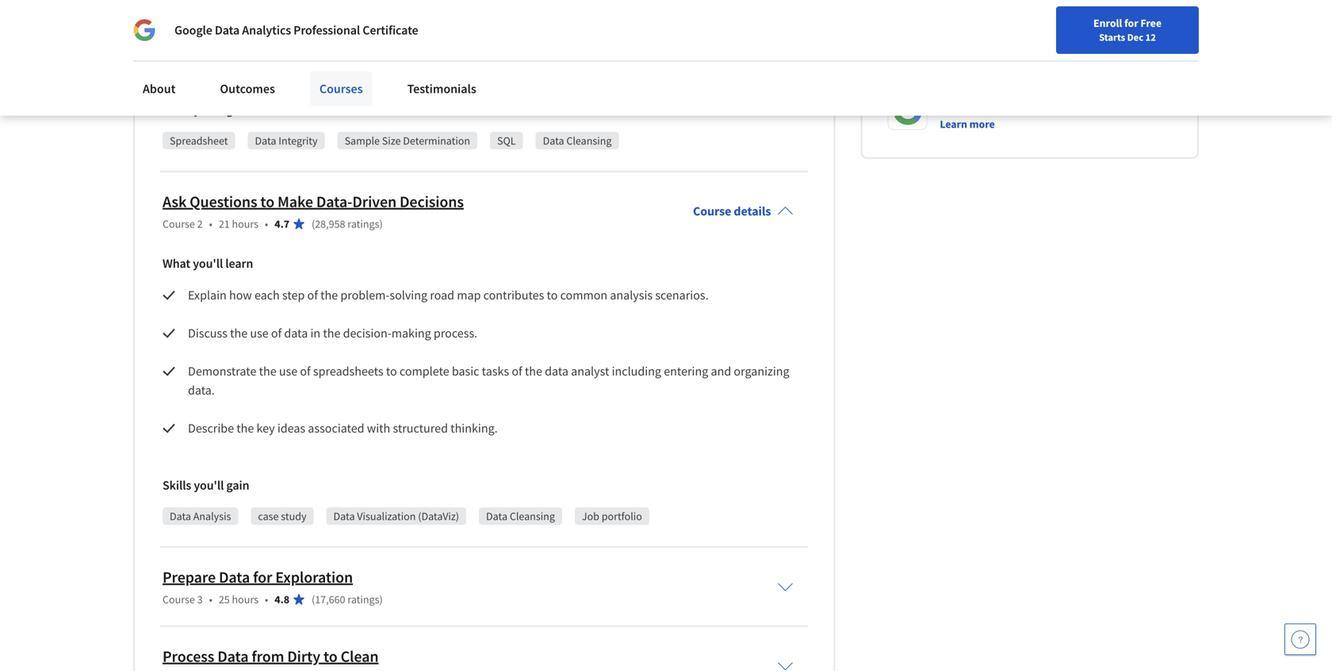 Task type: locate. For each thing, give the bounding box(es) containing it.
the left key at the left bottom of the page
[[237, 421, 254, 437]]

1 ( from the top
[[312, 217, 315, 231]]

scenarios.
[[655, 287, 709, 303]]

portfolio
[[602, 509, 642, 524]]

data up the 25
[[219, 568, 250, 588]]

course left 2 at the top of page
[[163, 217, 195, 231]]

thinking.
[[451, 421, 498, 437]]

0 vertical spatial hours
[[232, 217, 259, 231]]

course left 3
[[163, 593, 195, 607]]

1 vertical spatial for
[[253, 568, 272, 588]]

1 vertical spatial in
[[310, 325, 321, 341]]

1 vertical spatial data cleansing
[[486, 509, 555, 524]]

courses link
[[310, 71, 372, 106]]

skills down about
[[163, 102, 191, 118]]

english
[[1028, 18, 1067, 34]]

of left a
[[280, 57, 290, 73]]

use up ideas
[[279, 364, 298, 379]]

0 vertical spatial skills
[[163, 102, 191, 118]]

1 ratings from the top
[[348, 217, 379, 231]]

and inside demonstrate the use of spreadsheets to complete basic tasks of the data analyst including entering and organizing data.
[[711, 364, 731, 379]]

1 vertical spatial skills you'll gain
[[163, 478, 249, 494]]

0 vertical spatial you'll
[[194, 102, 224, 118]]

skills up data analysis
[[163, 478, 191, 494]]

0 horizontal spatial use
[[250, 325, 269, 341]]

discuss for discuss the use of data in the decision-making process.
[[188, 325, 228, 341]]

for up dec
[[1125, 16, 1139, 30]]

with left structured
[[367, 421, 390, 437]]

ratings
[[348, 217, 379, 231], [348, 593, 379, 607]]

to left make
[[260, 192, 274, 212]]

visualization
[[505, 32, 571, 48]]

of left spreadsheets
[[300, 364, 311, 379]]

0 horizontal spatial in
[[310, 325, 321, 341]]

data cleansing left job
[[486, 509, 555, 524]]

1 vertical spatial with
[[367, 421, 390, 437]]

the right tasks
[[525, 364, 542, 379]]

0 vertical spatial data cleansing
[[543, 134, 612, 148]]

skills
[[163, 102, 191, 118], [163, 478, 191, 494]]

what
[[163, 256, 190, 272]]

ratings right the 17,660
[[348, 593, 379, 607]]

map
[[457, 287, 481, 303]]

skills for what
[[163, 478, 191, 494]]

0 horizontal spatial cleansing
[[510, 509, 555, 524]]

use inside demonstrate the use of spreadsheets to complete basic tasks of the data analyst including entering and organizing data.
[[279, 364, 298, 379]]

data-
[[316, 192, 352, 212]]

you'll up the analysis
[[194, 478, 224, 494]]

job
[[582, 509, 600, 524]]

data cleansing right sql
[[543, 134, 612, 148]]

sample size determination
[[345, 134, 470, 148]]

data right tasks
[[545, 364, 569, 379]]

describe down "google"
[[188, 57, 234, 73]]

of right step
[[307, 287, 318, 303]]

0 vertical spatial in
[[603, 32, 613, 48]]

( for exploration
[[312, 593, 315, 607]]

step
[[282, 287, 305, 303]]

0 vertical spatial and
[[456, 32, 476, 48]]

and
[[456, 32, 476, 48], [711, 364, 731, 379]]

1 vertical spatial you'll
[[193, 256, 223, 272]]

and right entering
[[711, 364, 731, 379]]

data cleansing
[[543, 134, 612, 148], [486, 509, 555, 524]]

0 vertical spatial (
[[312, 217, 315, 231]]

) right the 17,660
[[379, 593, 383, 607]]

( down exploration
[[312, 593, 315, 607]]

0 vertical spatial for
[[1125, 16, 1139, 30]]

ask questions to make data-driven decisions
[[163, 192, 464, 212]]

1 vertical spatial describe
[[188, 421, 234, 437]]

1 skills you'll gain from the top
[[163, 102, 249, 118]]

2 skills from the top
[[163, 478, 191, 494]]

2 ) from the top
[[379, 593, 383, 607]]

1 vertical spatial (
[[312, 593, 315, 607]]

role left a
[[257, 57, 277, 73]]

and up reference
[[456, 32, 476, 48]]

use down each
[[250, 325, 269, 341]]

( down ask questions to make data-driven decisions link
[[312, 217, 315, 231]]

1 discuss from the top
[[188, 32, 228, 48]]

0 vertical spatial analyst
[[328, 57, 366, 73]]

1 gain from the top
[[226, 102, 249, 118]]

1 ) from the top
[[379, 217, 383, 231]]

1
[[1132, 13, 1137, 25]]

1 vertical spatial analyst
[[571, 364, 609, 379]]

data inside demonstrate the use of spreadsheets to complete basic tasks of the data analyst including entering and organizing data.
[[545, 364, 569, 379]]

2 skills you'll gain from the top
[[163, 478, 249, 494]]

of for spreadsheets,
[[273, 32, 284, 48]]

of left the spreadsheets,
[[273, 32, 284, 48]]

data
[[215, 22, 240, 38], [255, 134, 276, 148], [543, 134, 564, 148], [170, 509, 191, 524], [334, 509, 355, 524], [486, 509, 508, 524], [219, 568, 250, 588], [217, 647, 249, 667]]

of for spreadsheets
[[300, 364, 311, 379]]

hours for questions
[[232, 217, 259, 231]]

1 skills from the top
[[163, 102, 191, 118]]

1 vertical spatial gain
[[226, 478, 249, 494]]

course 2 • 21 hours •
[[163, 217, 268, 231]]

you'll up spreadsheet
[[194, 102, 224, 118]]

data
[[479, 32, 502, 48], [615, 32, 639, 48], [302, 57, 326, 73], [284, 325, 308, 341], [545, 364, 569, 379]]

the right step
[[320, 287, 338, 303]]

1 vertical spatial cleansing
[[510, 509, 555, 524]]

2 describe from the top
[[188, 421, 234, 437]]

discuss left analytics
[[188, 32, 228, 48]]

in up spreadsheets
[[310, 325, 321, 341]]

gain up the analysis
[[226, 478, 249, 494]]

gain
[[226, 102, 249, 118], [226, 478, 249, 494]]

the left decision-
[[323, 325, 341, 341]]

2 hours from the top
[[232, 593, 259, 607]]

in right tools
[[603, 32, 613, 48]]

of for a
[[280, 57, 290, 73]]

prepare data for exploration link
[[163, 568, 353, 588]]

1 describe from the top
[[188, 57, 234, 73]]

1 horizontal spatial cleansing
[[567, 134, 612, 148]]

0 vertical spatial cleansing
[[567, 134, 612, 148]]

discuss down explain
[[188, 325, 228, 341]]

of
[[273, 32, 284, 48], [280, 57, 290, 73], [307, 287, 318, 303], [271, 325, 282, 341], [300, 364, 311, 379], [512, 364, 522, 379]]

skills you'll gain up data analysis
[[163, 478, 249, 494]]

28,958
[[315, 217, 345, 231]]

0 vertical spatial ratings
[[348, 217, 379, 231]]

data right the (dataviz)
[[486, 509, 508, 524]]

with down query
[[369, 57, 392, 73]]

) for make
[[379, 217, 383, 231]]

to
[[490, 57, 501, 73], [260, 192, 274, 212], [547, 287, 558, 303], [386, 364, 397, 379], [324, 647, 338, 667]]

1 vertical spatial ratings
[[348, 593, 379, 607]]

(dataviz)
[[418, 509, 459, 524]]

1 horizontal spatial in
[[603, 32, 613, 48]]

job portfolio
[[582, 509, 642, 524]]

skills you'll gain up spreadsheet
[[163, 102, 249, 118]]

) down driven
[[379, 217, 383, 231]]

each
[[255, 287, 280, 303]]

analyst
[[328, 57, 366, 73], [571, 364, 609, 379]]

the down the how
[[230, 325, 248, 341]]

1 hours from the top
[[232, 217, 259, 231]]

to right dirty
[[324, 647, 338, 667]]

case
[[258, 509, 279, 524]]

gain down outcomes
[[226, 102, 249, 118]]

driven
[[352, 192, 397, 212]]

0 vertical spatial describe
[[188, 57, 234, 73]]

hours right the 25
[[232, 593, 259, 607]]

1 horizontal spatial use
[[279, 364, 298, 379]]

1 vertical spatial )
[[379, 593, 383, 607]]

learn
[[940, 117, 967, 131]]

0 vertical spatial role
[[250, 32, 271, 48]]

skills you'll gain for discuss
[[163, 102, 249, 118]]

sql
[[497, 134, 516, 148]]

questions
[[190, 192, 257, 212]]

you'll left learn
[[193, 256, 223, 272]]

process
[[163, 647, 214, 667]]

1 horizontal spatial for
[[1125, 16, 1139, 30]]

dec
[[1127, 31, 1144, 44]]

data right a
[[302, 57, 326, 73]]

sample
[[345, 134, 380, 148]]

to left the "complete"
[[386, 364, 397, 379]]

key
[[257, 421, 275, 437]]

skills for discuss
[[163, 102, 191, 118]]

analyst left the including
[[571, 364, 609, 379]]

1 vertical spatial discuss
[[188, 325, 228, 341]]

integrity
[[279, 134, 318, 148]]

the up outcomes
[[237, 57, 254, 73]]

role up outcomes link at left
[[250, 32, 271, 48]]

role
[[250, 32, 271, 48], [257, 57, 277, 73]]

hours right 21
[[232, 217, 259, 231]]

basic
[[452, 364, 479, 379]]

demonstrate
[[188, 364, 256, 379]]

analyst up 'courses' in the top left of the page
[[328, 57, 366, 73]]

2 ( from the top
[[312, 593, 315, 607]]

describe for describe the role of a data analyst with specific reference to jobs/positions
[[188, 57, 234, 73]]

2 discuss from the top
[[188, 325, 228, 341]]

0 vertical spatial discuss
[[188, 32, 228, 48]]

ratings down driven
[[348, 217, 379, 231]]

1 horizontal spatial and
[[711, 364, 731, 379]]

0 vertical spatial )
[[379, 217, 383, 231]]

structured
[[393, 421, 448, 437]]

use for data
[[250, 325, 269, 341]]

1 vertical spatial role
[[257, 57, 277, 73]]

the
[[230, 32, 248, 48], [237, 57, 254, 73], [320, 287, 338, 303], [230, 325, 248, 341], [323, 325, 341, 341], [259, 364, 276, 379], [525, 364, 542, 379], [237, 421, 254, 437]]

2 ratings from the top
[[348, 593, 379, 607]]

you'll for what
[[194, 478, 224, 494]]

discuss for discuss the role of spreadsheets, query languages, and data visualization tools in data analytics
[[188, 32, 228, 48]]

free
[[1141, 16, 1162, 30]]

describe down data. at the left bottom of page
[[188, 421, 234, 437]]

complete
[[400, 364, 449, 379]]

0 vertical spatial skills you'll gain
[[163, 102, 249, 118]]

course left details
[[693, 203, 731, 219]]

for left exploration
[[253, 568, 272, 588]]

offered
[[888, 50, 939, 70]]

17,660
[[315, 593, 345, 607]]

0 vertical spatial gain
[[226, 102, 249, 118]]

data up reference
[[479, 32, 502, 48]]

describe the key ideas associated with structured thinking.
[[188, 421, 498, 437]]

course details button
[[680, 181, 806, 241]]

) for exploration
[[379, 593, 383, 607]]

solving
[[390, 287, 428, 303]]

analyst inside demonstrate the use of spreadsheets to complete basic tasks of the data analyst including entering and organizing data.
[[571, 364, 609, 379]]

1 vertical spatial use
[[279, 364, 298, 379]]

21
[[219, 217, 230, 231]]

ideas
[[277, 421, 305, 437]]

associated
[[308, 421, 364, 437]]

ask
[[163, 192, 187, 212]]

in
[[603, 32, 613, 48], [310, 325, 321, 341]]

1 vertical spatial and
[[711, 364, 731, 379]]

you'll
[[194, 102, 224, 118], [193, 256, 223, 272], [194, 478, 224, 494]]

analytics
[[642, 32, 689, 48]]

starts
[[1099, 31, 1126, 44]]

0 vertical spatial use
[[250, 325, 269, 341]]

2 vertical spatial you'll
[[194, 478, 224, 494]]

1 vertical spatial hours
[[232, 593, 259, 607]]

data left analytics
[[615, 32, 639, 48]]

data down step
[[284, 325, 308, 341]]

cleansing
[[567, 134, 612, 148], [510, 509, 555, 524]]

describe
[[188, 57, 234, 73], [188, 421, 234, 437]]

decisions
[[400, 192, 464, 212]]

hours
[[232, 217, 259, 231], [232, 593, 259, 607]]

None search field
[[226, 10, 607, 42]]

0 horizontal spatial and
[[456, 32, 476, 48]]

1 vertical spatial skills
[[163, 478, 191, 494]]

for inside enroll for free starts dec 12
[[1125, 16, 1139, 30]]

1 horizontal spatial analyst
[[571, 364, 609, 379]]

details
[[734, 203, 771, 219]]

process data from dirty to clean link
[[163, 647, 379, 667]]

show notifications image
[[1118, 20, 1137, 39]]

testimonials
[[407, 81, 476, 97]]

to inside demonstrate the use of spreadsheets to complete basic tasks of the data analyst including entering and organizing data.
[[386, 364, 397, 379]]

2 gain from the top
[[226, 478, 249, 494]]

of down each
[[271, 325, 282, 341]]



Task type: vqa. For each thing, say whether or not it's contained in the screenshot.
the ( 17,660 ratings )
yes



Task type: describe. For each thing, give the bounding box(es) containing it.
including
[[612, 364, 661, 379]]

data.
[[188, 383, 215, 398]]

data left from
[[217, 647, 249, 667]]

courses
[[320, 81, 363, 97]]

to left common
[[547, 287, 558, 303]]

the right "google"
[[230, 32, 248, 48]]

0 horizontal spatial for
[[253, 568, 272, 588]]

learn more
[[940, 117, 995, 131]]

case study
[[258, 509, 307, 524]]

use for spreadsheets
[[279, 364, 298, 379]]

0 horizontal spatial analyst
[[328, 57, 366, 73]]

hours for data
[[232, 593, 259, 607]]

about link
[[133, 71, 185, 106]]

data visualization (dataviz)
[[334, 509, 459, 524]]

the right 'demonstrate' in the left bottom of the page
[[259, 364, 276, 379]]

• left 4.7
[[265, 217, 268, 231]]

how
[[229, 287, 252, 303]]

course inside dropdown button
[[693, 203, 731, 219]]

0 vertical spatial with
[[369, 57, 392, 73]]

• left 4.8
[[265, 593, 268, 607]]

4.8
[[275, 593, 289, 607]]

enroll
[[1094, 16, 1122, 30]]

specific
[[395, 57, 435, 73]]

4.7
[[275, 217, 289, 231]]

jobs/positions
[[503, 57, 579, 73]]

spreadsheets
[[313, 364, 384, 379]]

skills you'll gain for what
[[163, 478, 249, 494]]

of right tasks
[[512, 364, 522, 379]]

explain how each step of the problem-solving road map contributes to common analysis scenarios.
[[188, 287, 709, 303]]

exploration
[[275, 568, 353, 588]]

process data from dirty to clean
[[163, 647, 379, 667]]

learn more button
[[940, 116, 995, 132]]

analysis
[[610, 287, 653, 303]]

what you'll learn
[[163, 256, 253, 272]]

ratings for make
[[348, 217, 379, 231]]

clean
[[341, 647, 379, 667]]

tasks
[[482, 364, 509, 379]]

course for ask questions to make data-driven decisions
[[163, 217, 195, 231]]

( for make
[[312, 217, 315, 231]]

help center image
[[1291, 630, 1310, 650]]

data left the analysis
[[170, 509, 191, 524]]

( 28,958 ratings )
[[312, 217, 383, 231]]

data right sql
[[543, 134, 564, 148]]

decision-
[[343, 325, 392, 341]]

from
[[252, 647, 284, 667]]

google image
[[133, 19, 155, 41]]

professional
[[294, 22, 360, 38]]

ask questions to make data-driven decisions link
[[163, 192, 464, 212]]

you'll for discuss
[[194, 102, 224, 118]]

analysis
[[193, 509, 231, 524]]

1 button
[[1106, 10, 1150, 48]]

making
[[392, 325, 431, 341]]

reference
[[437, 57, 487, 73]]

gain for you'll
[[226, 478, 249, 494]]

visualization
[[357, 509, 416, 524]]

role for spreadsheets,
[[250, 32, 271, 48]]

of for data
[[271, 325, 282, 341]]

explain
[[188, 287, 227, 303]]

to right reference
[[490, 57, 501, 73]]

course 3 • 25 hours •
[[163, 593, 268, 607]]

languages,
[[396, 32, 453, 48]]

describe for describe the key ideas associated with structured thinking.
[[188, 421, 234, 437]]

• right 3
[[209, 593, 212, 607]]

describe the role of a data analyst with specific reference to jobs/positions
[[188, 57, 579, 73]]

discuss the use of data in the decision-making process.
[[188, 325, 478, 341]]

discuss the role of spreadsheets, query languages, and data visualization tools in data analytics
[[188, 32, 689, 48]]

course details
[[693, 203, 771, 219]]

role for a
[[257, 57, 277, 73]]

gain for the
[[226, 102, 249, 118]]

data left "integrity"
[[255, 134, 276, 148]]

2
[[197, 217, 203, 231]]

data integrity
[[255, 134, 318, 148]]

spreadsheets,
[[286, 32, 360, 48]]

contributes
[[483, 287, 544, 303]]

about
[[143, 81, 176, 97]]

by
[[942, 50, 958, 70]]

analytics
[[242, 22, 291, 38]]

outcomes
[[220, 81, 275, 97]]

prepare data for exploration
[[163, 568, 353, 588]]

outcomes link
[[210, 71, 285, 106]]

road
[[430, 287, 454, 303]]

testimonials link
[[398, 71, 486, 106]]

a
[[293, 57, 299, 73]]

data right "google"
[[215, 22, 240, 38]]

ratings for exploration
[[348, 593, 379, 607]]

offered by
[[888, 50, 958, 70]]

demonstrate the use of spreadsheets to complete basic tasks of the data analyst including entering and organizing data.
[[188, 364, 792, 398]]

process.
[[434, 325, 478, 341]]

english button
[[1000, 0, 1095, 52]]

size
[[382, 134, 401, 148]]

data left visualization
[[334, 509, 355, 524]]

enroll for free starts dec 12
[[1094, 16, 1162, 44]]

course for prepare data for exploration
[[163, 593, 195, 607]]

study
[[281, 509, 307, 524]]

learn
[[225, 256, 253, 272]]

dirty
[[287, 647, 320, 667]]

google
[[174, 22, 212, 38]]

organizing
[[734, 364, 790, 379]]

make
[[278, 192, 313, 212]]

( 17,660 ratings )
[[312, 593, 383, 607]]

• right 2 at the top of page
[[209, 217, 212, 231]]



